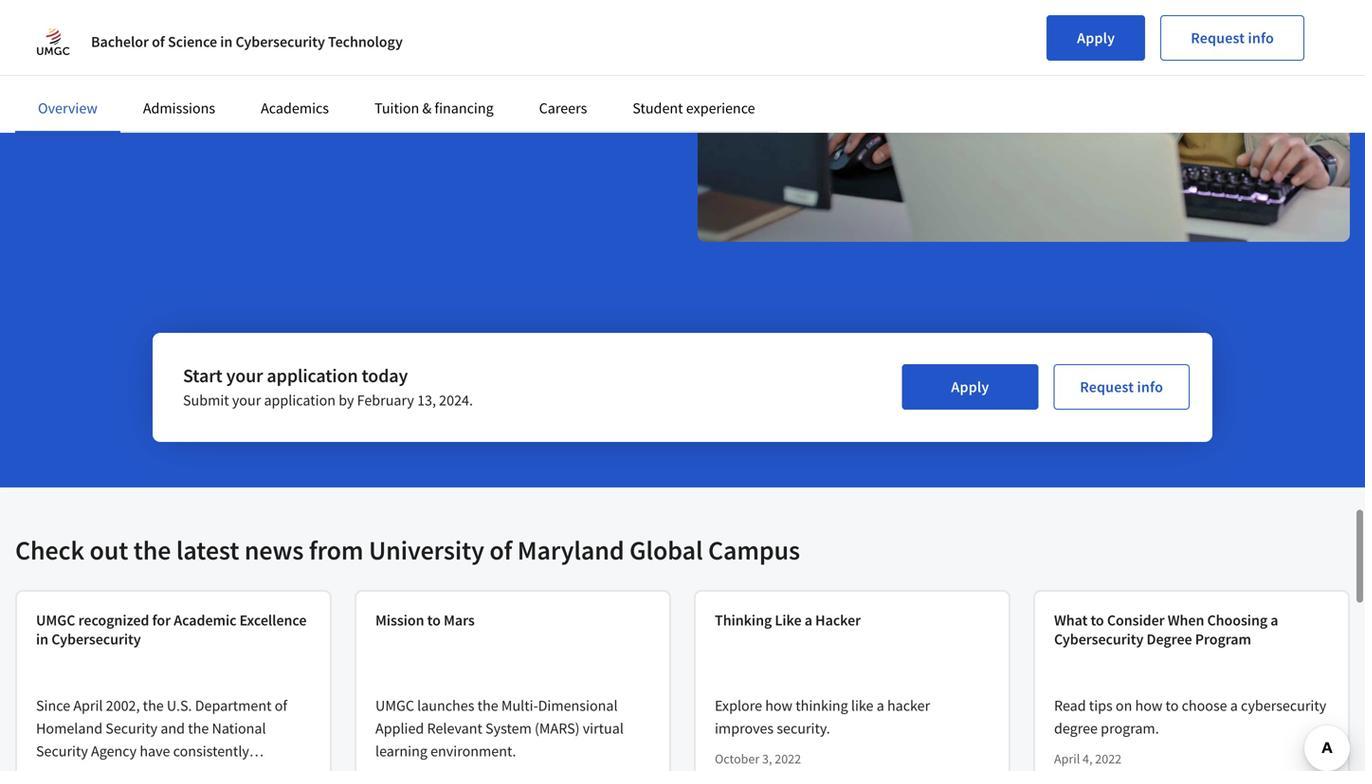 Task type: vqa. For each thing, say whether or not it's contained in the screenshot.
New
no



Task type: describe. For each thing, give the bounding box(es) containing it.
cloud+,
[[370, 31, 418, 50]]

financing
[[435, 99, 494, 118]]

university
[[369, 534, 485, 567]]

read
[[1055, 696, 1087, 715]]

overview
[[38, 99, 98, 118]]

applied
[[376, 719, 424, 738]]

academics
[[261, 99, 329, 118]]

a inside what to consider when choosing a cybersecurity degree program
[[1271, 611, 1279, 630]]

1 vertical spatial your
[[232, 391, 261, 410]]

overview link
[[38, 99, 98, 118]]

how inside explore how thinking like a hacker improves security.
[[766, 696, 793, 715]]

on
[[1116, 696, 1133, 715]]

today
[[362, 364, 408, 387]]

0 vertical spatial your
[[226, 364, 263, 387]]

read tips on how to choose a cybersecurity degree program.
[[1055, 696, 1327, 738]]

hacker
[[888, 696, 931, 715]]

2 horizontal spatial of
[[490, 534, 513, 567]]

the up 'consistently'
[[188, 719, 209, 738]]

mission
[[376, 611, 425, 630]]

the inside umgc launches the multi-dimensional applied relevant system (mars) virtual learning environment.
[[478, 696, 499, 715]]

academics link
[[261, 99, 329, 118]]

associate
[[573, 31, 633, 50]]

student experience link
[[633, 99, 756, 118]]

2022 for how
[[775, 750, 802, 767]]

and inside the since april 2002, the u.s. department of homeland security and the national security agency have consistently designated the umgc as a leader
[[161, 719, 185, 738]]

thinking like a hacker
[[715, 611, 861, 630]]

campus
[[709, 534, 801, 567]]

(mars)
[[535, 719, 580, 738]]

submit
[[183, 391, 229, 410]]

(ccnav70),
[[15, 54, 85, 73]]

student experience
[[633, 99, 756, 118]]

when
[[1168, 611, 1205, 630]]

0 horizontal spatial security
[[36, 742, 88, 761]]

national
[[212, 719, 266, 738]]

explore how thinking like a hacker improves security.
[[715, 696, 931, 738]]

virtual
[[583, 719, 624, 738]]

recognized
[[78, 611, 149, 630]]

request info for bachelor of science in cybersecurity technology
[[1192, 28, 1275, 47]]

maryland
[[518, 534, 625, 567]]

info for bachelor of science in cybersecurity technology
[[1249, 28, 1275, 47]]

academic
[[174, 611, 237, 630]]

launches
[[418, 696, 475, 715]]

certifications
[[161, 31, 244, 50]]

more.
[[154, 54, 192, 73]]

2024.
[[439, 391, 473, 410]]

apply for bachelor of science in cybersecurity technology
[[1078, 28, 1116, 47]]

admissions link
[[143, 99, 215, 118]]

explore
[[715, 696, 763, 715]]

dimensional
[[538, 696, 618, 715]]

tuition & financing
[[375, 99, 494, 118]]

april inside the since april 2002, the u.s. department of homeland security and the national security agency have consistently designated the umgc as a leader
[[73, 696, 103, 715]]

0 vertical spatial in
[[220, 32, 233, 51]]

consider
[[1108, 611, 1165, 630]]

what to consider when choosing a cybersecurity degree program
[[1055, 611, 1279, 649]]

apply button for bachelor of science in cybersecurity technology
[[1047, 15, 1146, 61]]

check out the latest news from university of maryland global campus
[[15, 534, 801, 567]]

for inside prepare for in-demand certifications including comptia cloud+, cisco certified network associate (ccnav70), and many more.
[[68, 31, 86, 50]]

1 horizontal spatial cybersecurity
[[236, 32, 325, 51]]

and inside prepare for in-demand certifications including comptia cloud+, cisco certified network associate (ccnav70), and many more.
[[88, 54, 113, 73]]

a inside explore how thinking like a hacker improves security.
[[877, 696, 885, 715]]

apply for submit your application by february 13, 2024.
[[952, 377, 990, 396]]

science
[[168, 32, 217, 51]]

program.
[[1101, 719, 1160, 738]]

tuition & financing link
[[375, 99, 494, 118]]

bachelor
[[91, 32, 149, 51]]

prepare
[[15, 31, 65, 50]]

by
[[339, 391, 354, 410]]

network
[[515, 31, 570, 50]]

tuition
[[375, 99, 420, 118]]

consistently
[[173, 742, 249, 761]]

umgc for in
[[36, 611, 75, 630]]

in-
[[89, 31, 106, 50]]

to for what
[[1091, 611, 1105, 630]]

homeland
[[36, 719, 103, 738]]

latest
[[176, 534, 239, 567]]

april 4, 2022
[[1055, 750, 1122, 767]]

choosing
[[1208, 611, 1268, 630]]

thinking
[[715, 611, 772, 630]]

umgc launches the multi-dimensional applied relevant system (mars) virtual learning environment.
[[376, 696, 624, 761]]

info for submit your application by february 13, 2024.
[[1138, 377, 1164, 396]]

how inside read tips on how to choose a cybersecurity degree program.
[[1136, 696, 1163, 715]]

umgc recognized for academic excellence in cybersecurity
[[36, 611, 307, 649]]

start
[[183, 364, 223, 387]]

mission to mars
[[376, 611, 475, 630]]

relevant
[[427, 719, 483, 738]]

choose
[[1183, 696, 1228, 715]]

request info button for bachelor of science in cybersecurity technology
[[1161, 15, 1305, 61]]

&
[[423, 99, 432, 118]]

technology
[[328, 32, 403, 51]]

request for submit your application by february 13, 2024.
[[1081, 377, 1135, 396]]

mars
[[444, 611, 475, 630]]

in inside umgc recognized for academic excellence in cybersecurity
[[36, 630, 48, 649]]

what
[[1055, 611, 1088, 630]]



Task type: locate. For each thing, give the bounding box(es) containing it.
environment.
[[431, 742, 516, 761]]

1 vertical spatial request
[[1081, 377, 1135, 396]]

to for mission
[[427, 611, 441, 630]]

hacker
[[816, 611, 861, 630]]

2022 right 3,
[[775, 750, 802, 767]]

multi-
[[502, 696, 538, 715]]

0 horizontal spatial and
[[88, 54, 113, 73]]

to left mars
[[427, 611, 441, 630]]

0 vertical spatial of
[[152, 32, 165, 51]]

umgc down have
[[133, 765, 172, 771]]

cybersecurity up tips
[[1055, 630, 1144, 649]]

0 horizontal spatial for
[[68, 31, 86, 50]]

out
[[90, 534, 128, 567]]

umgc inside the since april 2002, the u.s. department of homeland security and the national security agency have consistently designated the umgc as a leader
[[133, 765, 172, 771]]

excellence
[[240, 611, 307, 630]]

request info button for submit your application by february 13, 2024.
[[1054, 364, 1190, 410]]

1 horizontal spatial and
[[161, 719, 185, 738]]

1 vertical spatial of
[[490, 534, 513, 567]]

13,
[[417, 391, 436, 410]]

to inside what to consider when choosing a cybersecurity degree program
[[1091, 611, 1105, 630]]

careers
[[539, 99, 587, 118]]

designated
[[36, 765, 106, 771]]

cybersecurity for what to consider when choosing a cybersecurity degree program
[[1055, 630, 1144, 649]]

have
[[140, 742, 170, 761]]

the up "system"
[[478, 696, 499, 715]]

request
[[1192, 28, 1246, 47], [1081, 377, 1135, 396]]

april
[[73, 696, 103, 715], [1055, 750, 1081, 767]]

1 horizontal spatial how
[[1136, 696, 1163, 715]]

1 horizontal spatial apply
[[1078, 28, 1116, 47]]

2002,
[[106, 696, 140, 715]]

degree
[[1055, 719, 1098, 738]]

0 horizontal spatial how
[[766, 696, 793, 715]]

in
[[220, 32, 233, 51], [36, 630, 48, 649]]

0 horizontal spatial cybersecurity
[[51, 630, 141, 649]]

to inside read tips on how to choose a cybersecurity degree program.
[[1166, 696, 1180, 715]]

1 horizontal spatial apply button
[[1047, 15, 1146, 61]]

umgc up applied
[[376, 696, 415, 715]]

start your application today submit your application by february 13, 2024.
[[183, 364, 473, 410]]

cybersecurity inside umgc recognized for academic excellence in cybersecurity
[[51, 630, 141, 649]]

improves
[[715, 719, 774, 738]]

how up security.
[[766, 696, 793, 715]]

u.s.
[[167, 696, 192, 715]]

0 horizontal spatial apply
[[952, 377, 990, 396]]

as
[[175, 765, 189, 771]]

1 vertical spatial in
[[36, 630, 48, 649]]

careers link
[[539, 99, 587, 118]]

cybersecurity
[[236, 32, 325, 51], [51, 630, 141, 649], [1055, 630, 1144, 649]]

the right out
[[134, 534, 171, 567]]

2 horizontal spatial cybersecurity
[[1055, 630, 1144, 649]]

degree
[[1147, 630, 1193, 649]]

1 vertical spatial info
[[1138, 377, 1164, 396]]

for inside umgc recognized for academic excellence in cybersecurity
[[152, 611, 171, 630]]

info
[[1249, 28, 1275, 47], [1138, 377, 1164, 396]]

1 vertical spatial application
[[264, 391, 336, 410]]

1 vertical spatial security
[[36, 742, 88, 761]]

in up since
[[36, 630, 48, 649]]

1 horizontal spatial 2022
[[1096, 750, 1122, 767]]

security
[[106, 719, 158, 738], [36, 742, 88, 761]]

cybersecurity for umgc recognized for academic excellence in cybersecurity
[[51, 630, 141, 649]]

april up 'homeland'
[[73, 696, 103, 715]]

1 horizontal spatial request
[[1192, 28, 1246, 47]]

since
[[36, 696, 70, 715]]

2 vertical spatial of
[[275, 696, 287, 715]]

1 horizontal spatial april
[[1055, 750, 1081, 767]]

for left in-
[[68, 31, 86, 50]]

2022
[[775, 750, 802, 767], [1096, 750, 1122, 767]]

in right science
[[220, 32, 233, 51]]

for left academic
[[152, 611, 171, 630]]

prepare for in-demand certifications including comptia cloud+, cisco certified network associate (ccnav70), and many more.
[[15, 31, 633, 73]]

a inside the since april 2002, the u.s. department of homeland security and the national security agency have consistently designated the umgc as a leader
[[192, 765, 200, 771]]

1 vertical spatial for
[[152, 611, 171, 630]]

0 horizontal spatial request info
[[1081, 377, 1164, 396]]

0 vertical spatial and
[[88, 54, 113, 73]]

cybersecurity inside what to consider when choosing a cybersecurity degree program
[[1055, 630, 1144, 649]]

umgc inside umgc recognized for academic excellence in cybersecurity
[[36, 611, 75, 630]]

0 vertical spatial request
[[1192, 28, 1246, 47]]

experience
[[687, 99, 756, 118]]

0 vertical spatial request info
[[1192, 28, 1275, 47]]

1 vertical spatial apply
[[952, 377, 990, 396]]

request info button
[[1161, 15, 1305, 61], [1054, 364, 1190, 410]]

0 horizontal spatial 2022
[[775, 750, 802, 767]]

1 horizontal spatial umgc
[[133, 765, 172, 771]]

cybersecurity up "2002,"
[[51, 630, 141, 649]]

1 horizontal spatial to
[[1091, 611, 1105, 630]]

1 horizontal spatial info
[[1249, 28, 1275, 47]]

learning
[[376, 742, 428, 761]]

application up by
[[267, 364, 358, 387]]

0 vertical spatial apply button
[[1047, 15, 1146, 61]]

0 vertical spatial for
[[68, 31, 86, 50]]

since april 2002, the u.s. department of homeland security and the national security agency have consistently designated the umgc as a leader
[[36, 696, 287, 771]]

cybersecurity up academics link
[[236, 32, 325, 51]]

0 horizontal spatial apply button
[[903, 364, 1039, 410]]

apply button
[[1047, 15, 1146, 61], [903, 364, 1039, 410]]

a inside read tips on how to choose a cybersecurity degree program.
[[1231, 696, 1239, 715]]

admissions
[[143, 99, 215, 118]]

1 vertical spatial request info button
[[1054, 364, 1190, 410]]

1 how from the left
[[766, 696, 793, 715]]

security.
[[777, 719, 831, 738]]

to right what
[[1091, 611, 1105, 630]]

october
[[715, 750, 760, 767]]

to
[[427, 611, 441, 630], [1091, 611, 1105, 630], [1166, 696, 1180, 715]]

and down u.s.
[[161, 719, 185, 738]]

of inside the since april 2002, the u.s. department of homeland security and the national security agency have consistently designated the umgc as a leader
[[275, 696, 287, 715]]

and
[[88, 54, 113, 73], [161, 719, 185, 738]]

how
[[766, 696, 793, 715], [1136, 696, 1163, 715]]

request for bachelor of science in cybersecurity technology
[[1192, 28, 1246, 47]]

the left u.s.
[[143, 696, 164, 715]]

for
[[68, 31, 86, 50], [152, 611, 171, 630]]

your right "start"
[[226, 364, 263, 387]]

0 vertical spatial application
[[267, 364, 358, 387]]

1 horizontal spatial for
[[152, 611, 171, 630]]

apply
[[1078, 28, 1116, 47], [952, 377, 990, 396]]

0 horizontal spatial request
[[1081, 377, 1135, 396]]

0 vertical spatial request info button
[[1161, 15, 1305, 61]]

security down "2002,"
[[106, 719, 158, 738]]

thinking
[[796, 696, 849, 715]]

request info for submit your application by february 13, 2024.
[[1081, 377, 1164, 396]]

your right the submit
[[232, 391, 261, 410]]

1 vertical spatial april
[[1055, 750, 1081, 767]]

like
[[775, 611, 802, 630]]

security up designated
[[36, 742, 88, 761]]

of right "department"
[[275, 696, 287, 715]]

0 horizontal spatial in
[[36, 630, 48, 649]]

0 horizontal spatial umgc
[[36, 611, 75, 630]]

news
[[245, 534, 304, 567]]

4,
[[1083, 750, 1093, 767]]

from
[[309, 534, 364, 567]]

1 vertical spatial apply button
[[903, 364, 1039, 410]]

global
[[630, 534, 703, 567]]

2 vertical spatial umgc
[[133, 765, 172, 771]]

0 vertical spatial april
[[73, 696, 103, 715]]

and down in-
[[88, 54, 113, 73]]

certified
[[458, 31, 512, 50]]

3,
[[763, 750, 773, 767]]

0 vertical spatial info
[[1249, 28, 1275, 47]]

february
[[357, 391, 414, 410]]

demand
[[106, 31, 158, 50]]

cybersecurity
[[1242, 696, 1327, 715]]

umgc inside umgc launches the multi-dimensional applied relevant system (mars) virtual learning environment.
[[376, 696, 415, 715]]

umgc left recognized
[[36, 611, 75, 630]]

0 vertical spatial security
[[106, 719, 158, 738]]

department
[[195, 696, 272, 715]]

like
[[852, 696, 874, 715]]

check
[[15, 534, 84, 567]]

1 horizontal spatial in
[[220, 32, 233, 51]]

2 horizontal spatial to
[[1166, 696, 1180, 715]]

1 vertical spatial request info
[[1081, 377, 1164, 396]]

how right on
[[1136, 696, 1163, 715]]

umgc for applied
[[376, 696, 415, 715]]

to left choose
[[1166, 696, 1180, 715]]

0 horizontal spatial april
[[73, 696, 103, 715]]

1 vertical spatial umgc
[[376, 696, 415, 715]]

apply button for submit your application by february 13, 2024.
[[903, 364, 1039, 410]]

2 how from the left
[[1136, 696, 1163, 715]]

many
[[116, 54, 151, 73]]

of
[[152, 32, 165, 51], [490, 534, 513, 567], [275, 696, 287, 715]]

0 horizontal spatial info
[[1138, 377, 1164, 396]]

0 horizontal spatial to
[[427, 611, 441, 630]]

0 horizontal spatial of
[[152, 32, 165, 51]]

bachelor of science in cybersecurity technology
[[91, 32, 403, 51]]

1 horizontal spatial security
[[106, 719, 158, 738]]

2 2022 from the left
[[1096, 750, 1122, 767]]

0 vertical spatial apply
[[1078, 28, 1116, 47]]

program
[[1196, 630, 1252, 649]]

of left maryland
[[490, 534, 513, 567]]

the
[[134, 534, 171, 567], [143, 696, 164, 715], [478, 696, 499, 715], [188, 719, 209, 738], [109, 765, 130, 771]]

application left by
[[264, 391, 336, 410]]

2022 for tips
[[1096, 750, 1122, 767]]

2 horizontal spatial umgc
[[376, 696, 415, 715]]

1 horizontal spatial of
[[275, 696, 287, 715]]

1 vertical spatial and
[[161, 719, 185, 738]]

university of maryland global campus logo image
[[30, 19, 76, 65]]

1 2022 from the left
[[775, 750, 802, 767]]

1 horizontal spatial request info
[[1192, 28, 1275, 47]]

tips
[[1090, 696, 1113, 715]]

cisco
[[421, 31, 455, 50]]

april left 4, at the bottom right of the page
[[1055, 750, 1081, 767]]

system
[[486, 719, 532, 738]]

2022 right 4, at the bottom right of the page
[[1096, 750, 1122, 767]]

application
[[267, 364, 358, 387], [264, 391, 336, 410]]

the down agency
[[109, 765, 130, 771]]

of up more.
[[152, 32, 165, 51]]

0 vertical spatial umgc
[[36, 611, 75, 630]]



